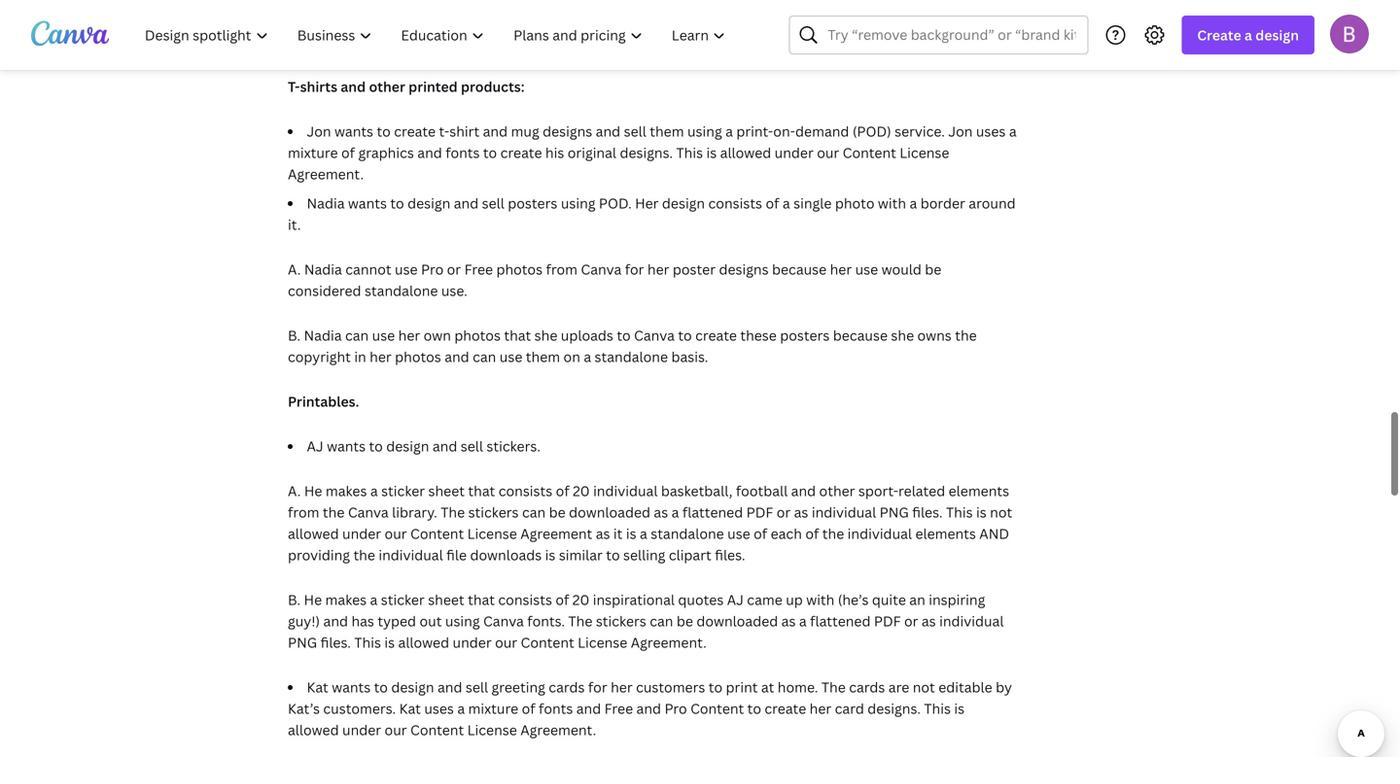 Task type: locate. For each thing, give the bounding box(es) containing it.
wants for kat
[[332, 679, 371, 697]]

photos inside the a. nadia cannot use pro or free photos from canva for her poster designs because her use would be considered standalone use.
[[497, 260, 543, 279]]

mixture down shirts
[[288, 143, 338, 162]]

1 horizontal spatial jon
[[949, 122, 973, 141]]

because down single
[[772, 260, 827, 279]]

b. for b. he makes a sticker sheet that consists of 20 inspirational quotes aj came up with (he's quite an inspiring guy!) and has typed out using canva fonts. the stickers can be downloaded as a flattened pdf or as individual png files. this is allowed under our content license agreement.
[[288, 591, 301, 609]]

cards up card
[[849, 679, 886, 697]]

1 horizontal spatial she
[[891, 326, 915, 345]]

using
[[688, 122, 722, 141], [561, 194, 596, 213], [445, 612, 480, 631]]

can up agreement
[[522, 503, 546, 522]]

as left the it
[[596, 525, 610, 543]]

1 vertical spatial standalone
[[595, 348, 668, 366]]

for inside the a. nadia cannot use pro or free photos from canva for her poster designs because her use would be considered standalone use.
[[625, 260, 644, 279]]

a. up considered
[[288, 260, 301, 279]]

1 horizontal spatial mixture
[[468, 700, 519, 718]]

her left "customers"
[[611, 679, 633, 697]]

use inside a. he makes a sticker sheet that consists of 20 individual basketball, football and other sport-related elements from the canva library. the stickers can be downloaded as a flattened pdf or as individual png files. this is not allowed under our content license agreement as it is a standalone use of each of the individual elements and providing the individual file downloads is similar to selling clipart files.
[[728, 525, 751, 543]]

1 vertical spatial a.
[[288, 482, 301, 501]]

2 vertical spatial the
[[822, 679, 846, 697]]

with inside b. he makes a sticker sheet that consists of 20 inspirational quotes aj came up with (he's quite an inspiring guy!) and has typed out using canva fonts. the stickers can be downloaded as a flattened pdf or as individual png files. this is allowed under our content license agreement.
[[807, 591, 835, 609]]

allowed down print-
[[721, 143, 772, 162]]

aj left came
[[727, 591, 744, 609]]

1 vertical spatial uses
[[424, 700, 454, 718]]

0 vertical spatial not
[[990, 503, 1013, 522]]

uses right service.
[[977, 122, 1006, 141]]

0 vertical spatial pro
[[421, 260, 444, 279]]

free up use.
[[465, 260, 493, 279]]

consists down print-
[[709, 194, 763, 213]]

print
[[726, 679, 758, 697]]

and
[[341, 77, 366, 96], [483, 122, 508, 141], [596, 122, 621, 141], [418, 143, 442, 162], [454, 194, 479, 213], [445, 348, 470, 366], [433, 437, 458, 456], [792, 482, 816, 501], [323, 612, 348, 631], [438, 679, 463, 697], [577, 700, 601, 718], [637, 700, 662, 718]]

1 sheet from the top
[[429, 482, 465, 501]]

1 vertical spatial sheet
[[428, 591, 465, 609]]

2 horizontal spatial files.
[[913, 503, 943, 522]]

posters down 'his'
[[508, 194, 558, 213]]

this
[[677, 143, 703, 162], [947, 503, 973, 522], [354, 634, 381, 652], [925, 700, 951, 718]]

designs inside the a. nadia cannot use pro or free photos from canva for her poster designs because her use would be considered standalone use.
[[719, 260, 769, 279]]

our inside jon wants to create t-shirt and mug designs and sell them using a print-on-demand (pod) service. jon uses a mixture of graphics and fonts to create his original designs. this is allowed under our content license agreement.
[[817, 143, 840, 162]]

license down inspirational
[[578, 634, 628, 652]]

consists down "stickers."
[[499, 482, 553, 501]]

consists inside a. he makes a sticker sheet that consists of 20 individual basketball, football and other sport-related elements from the canva library. the stickers can be downloaded as a flattened pdf or as individual png files. this is not allowed under our content license agreement as it is a standalone use of each of the individual elements and providing the individual file downloads is similar to selling clipart files.
[[499, 482, 553, 501]]

up
[[786, 591, 803, 609]]

0 vertical spatial other
[[369, 77, 405, 96]]

she left uploads
[[535, 326, 558, 345]]

kat right the customers. at the left of page
[[399, 700, 421, 718]]

for
[[625, 260, 644, 279], [588, 679, 608, 697]]

flattened inside a. he makes a sticker sheet that consists of 20 individual basketball, football and other sport-related elements from the canva library. the stickers can be downloaded as a flattened pdf or as individual png files. this is not allowed under our content license agreement as it is a standalone use of each of the individual elements and providing the individual file downloads is similar to selling clipart files.
[[683, 503, 743, 522]]

is inside jon wants to create t-shirt and mug designs and sell them using a print-on-demand (pod) service. jon uses a mixture of graphics and fonts to create his original designs. this is allowed under our content license agreement.
[[707, 143, 717, 162]]

be inside a. he makes a sticker sheet that consists of 20 individual basketball, football and other sport-related elements from the canva library. the stickers can be downloaded as a flattened pdf or as individual png files. this is not allowed under our content license agreement as it is a standalone use of each of the individual elements and providing the individual file downloads is similar to selling clipart files.
[[549, 503, 566, 522]]

20 inside b. he makes a sticker sheet that consists of 20 inspirational quotes aj came up with (he's quite an inspiring guy!) and has typed out using canva fonts. the stickers can be downloaded as a flattened pdf or as individual png files. this is allowed under our content license agreement.
[[573, 591, 590, 609]]

1 horizontal spatial with
[[878, 194, 907, 213]]

under inside b. he makes a sticker sheet that consists of 20 inspirational quotes aj came up with (he's quite an inspiring guy!) and has typed out using canva fonts. the stickers can be downloaded as a flattened pdf or as individual png files. this is allowed under our content license agreement.
[[453, 634, 492, 652]]

1 horizontal spatial or
[[777, 503, 791, 522]]

canva inside b. nadia can use her own photos that she uploads to canva to create these posters because she owns the copyright in her photos and can use them on a standalone basis.
[[634, 326, 675, 345]]

fonts down shirt
[[446, 143, 480, 162]]

with right up
[[807, 591, 835, 609]]

cannot
[[346, 260, 392, 279]]

sticker up typed
[[381, 591, 425, 609]]

license
[[900, 143, 950, 162], [468, 525, 517, 543], [578, 634, 628, 652], [468, 721, 517, 740]]

1 horizontal spatial free
[[605, 700, 633, 718]]

1 vertical spatial 20
[[573, 591, 590, 609]]

agreement. up it.
[[288, 165, 364, 183]]

1 vertical spatial stickers
[[596, 612, 647, 631]]

service.
[[895, 122, 945, 141]]

under
[[775, 143, 814, 162], [342, 525, 381, 543], [453, 634, 492, 652], [342, 721, 381, 740]]

he up providing
[[304, 482, 322, 501]]

can
[[345, 326, 369, 345], [473, 348, 496, 366], [522, 503, 546, 522], [650, 612, 674, 631]]

this up the inspiring
[[947, 503, 973, 522]]

fonts down greeting
[[539, 700, 573, 718]]

1 horizontal spatial because
[[833, 326, 888, 345]]

individual
[[593, 482, 658, 501], [812, 503, 877, 522], [848, 525, 913, 543], [379, 546, 443, 565], [940, 612, 1004, 631]]

1 vertical spatial free
[[605, 700, 633, 718]]

0 horizontal spatial posters
[[508, 194, 558, 213]]

the
[[441, 503, 465, 522], [569, 612, 593, 631], [822, 679, 846, 697]]

this down has in the left bottom of the page
[[354, 634, 381, 652]]

0 horizontal spatial the
[[441, 503, 465, 522]]

at
[[762, 679, 775, 697]]

stickers
[[468, 503, 519, 522], [596, 612, 647, 631]]

designs inside jon wants to create t-shirt and mug designs and sell them using a print-on-demand (pod) service. jon uses a mixture of graphics and fonts to create his original designs. this is allowed under our content license agreement.
[[543, 122, 593, 141]]

1 vertical spatial them
[[526, 348, 560, 366]]

makes up providing
[[326, 482, 367, 501]]

0 horizontal spatial not
[[913, 679, 936, 697]]

canva up basis.
[[634, 326, 675, 345]]

wants inside kat wants to design and sell greeting cards for her customers to print at home. the cards are not editable by kat's customers. kat uses a mixture of fonts and free and pro content to create her card designs. this is allowed under our content license agreement.
[[332, 679, 371, 697]]

1 horizontal spatial designs.
[[868, 700, 921, 718]]

1 vertical spatial aj
[[727, 591, 744, 609]]

1 vertical spatial or
[[777, 503, 791, 522]]

free down b. he makes a sticker sheet that consists of 20 inspirational quotes aj came up with (he's quite an inspiring guy!) and has typed out using canva fonts. the stickers can be downloaded as a flattened pdf or as individual png files. this is allowed under our content license agreement.
[[605, 700, 633, 718]]

under down on-
[[775, 143, 814, 162]]

because
[[772, 260, 827, 279], [833, 326, 888, 345]]

0 horizontal spatial be
[[549, 503, 566, 522]]

cards
[[549, 679, 585, 697], [849, 679, 886, 697]]

0 horizontal spatial agreement.
[[288, 165, 364, 183]]

he up the "guy!)"
[[304, 591, 322, 609]]

0 vertical spatial nadia
[[307, 194, 345, 213]]

20 inside a. he makes a sticker sheet that consists of 20 individual basketball, football and other sport-related elements from the canva library. the stickers can be downloaded as a flattened pdf or as individual png files. this is not allowed under our content license agreement as it is a standalone use of each of the individual elements and providing the individual file downloads is similar to selling clipart files.
[[573, 482, 590, 501]]

0 vertical spatial makes
[[326, 482, 367, 501]]

license up downloads
[[468, 525, 517, 543]]

license inside jon wants to create t-shirt and mug designs and sell them using a print-on-demand (pod) service. jon uses a mixture of graphics and fonts to create his original designs. this is allowed under our content license agreement.
[[900, 143, 950, 162]]

0 vertical spatial free
[[465, 260, 493, 279]]

and inside a. he makes a sticker sheet that consists of 20 individual basketball, football and other sport-related elements from the canva library. the stickers can be downloaded as a flattened pdf or as individual png files. this is not allowed under our content license agreement as it is a standalone use of each of the individual elements and providing the individual file downloads is similar to selling clipart files.
[[792, 482, 816, 501]]

flattened
[[683, 503, 743, 522], [810, 612, 871, 631]]

0 horizontal spatial pdf
[[747, 503, 774, 522]]

a. up providing
[[288, 482, 301, 501]]

2 he from the top
[[304, 591, 322, 609]]

the right library.
[[441, 503, 465, 522]]

sheet inside b. he makes a sticker sheet that consists of 20 inspirational quotes aj came up with (he's quite an inspiring guy!) and has typed out using canva fonts. the stickers can be downloaded as a flattened pdf or as individual png files. this is allowed under our content license agreement.
[[428, 591, 465, 609]]

of left graphics
[[341, 143, 355, 162]]

using left pod.
[[561, 194, 596, 213]]

1 vertical spatial b.
[[288, 591, 301, 609]]

1 vertical spatial for
[[588, 679, 608, 697]]

she
[[535, 326, 558, 345], [891, 326, 915, 345]]

and inside nadia wants to design and sell posters using pod. her design consists of a single photo with a border around it.
[[454, 194, 479, 213]]

nadia inside b. nadia can use her own photos that she uploads to canva to create these posters because she owns the copyright in her photos and can use them on a standalone basis.
[[304, 326, 342, 345]]

agreement. up "customers"
[[631, 634, 707, 652]]

use left own
[[372, 326, 395, 345]]

of inside nadia wants to design and sell posters using pod. her design consists of a single photo with a border around it.
[[766, 194, 780, 213]]

that left uploads
[[504, 326, 531, 345]]

agreement. down greeting
[[521, 721, 597, 740]]

makes inside a. he makes a sticker sheet that consists of 20 individual basketball, football and other sport-related elements from the canva library. the stickers can be downloaded as a flattened pdf or as individual png files. this is not allowed under our content license agreement as it is a standalone use of each of the individual elements and providing the individual file downloads is similar to selling clipart files.
[[326, 482, 367, 501]]

of inside b. he makes a sticker sheet that consists of 20 inspirational quotes aj came up with (he's quite an inspiring guy!) and has typed out using canva fonts. the stickers can be downloaded as a flattened pdf or as individual png files. this is allowed under our content license agreement.
[[556, 591, 569, 609]]

1 vertical spatial pro
[[665, 700, 687, 718]]

related
[[899, 482, 946, 501]]

her
[[635, 194, 659, 213]]

1 vertical spatial because
[[833, 326, 888, 345]]

1 vertical spatial elements
[[916, 525, 977, 543]]

1 vertical spatial mixture
[[468, 700, 519, 718]]

allowed up providing
[[288, 525, 339, 543]]

0 vertical spatial them
[[650, 122, 684, 141]]

jon
[[307, 122, 331, 141], [949, 122, 973, 141]]

0 horizontal spatial cards
[[549, 679, 585, 697]]

t-
[[288, 77, 300, 96]]

0 vertical spatial he
[[304, 482, 322, 501]]

of inside jon wants to create t-shirt and mug designs and sell them using a print-on-demand (pod) service. jon uses a mixture of graphics and fonts to create his original designs. this is allowed under our content license agreement.
[[341, 143, 355, 162]]

1 horizontal spatial pdf
[[874, 612, 901, 631]]

under up greeting
[[453, 634, 492, 652]]

design right her
[[662, 194, 705, 213]]

standalone down uploads
[[595, 348, 668, 366]]

is right the it
[[626, 525, 637, 543]]

wants up the customers. at the left of page
[[332, 679, 371, 697]]

1 horizontal spatial agreement.
[[521, 721, 597, 740]]

the right "fonts."
[[569, 612, 593, 631]]

sell inside nadia wants to design and sell posters using pod. her design consists of a single photo with a border around it.
[[482, 194, 505, 213]]

nadia wants to design and sell posters using pod. her design consists of a single photo with a border around it.
[[288, 194, 1016, 234]]

our down library.
[[385, 525, 407, 543]]

2 vertical spatial or
[[905, 612, 919, 631]]

2 horizontal spatial or
[[905, 612, 919, 631]]

2 vertical spatial be
[[677, 612, 694, 631]]

a
[[1245, 26, 1253, 44], [726, 122, 733, 141], [1010, 122, 1017, 141], [783, 194, 791, 213], [910, 194, 918, 213], [584, 348, 592, 366], [370, 482, 378, 501], [672, 503, 679, 522], [640, 525, 648, 543], [370, 591, 378, 609], [800, 612, 807, 631], [458, 700, 465, 718]]

0 horizontal spatial stickers
[[468, 503, 519, 522]]

photos
[[497, 260, 543, 279], [455, 326, 501, 345], [395, 348, 441, 366]]

not inside a. he makes a sticker sheet that consists of 20 individual basketball, football and other sport-related elements from the canva library. the stickers can be downloaded as a flattened pdf or as individual png files. this is not allowed under our content license agreement as it is a standalone use of each of the individual elements and providing the individual file downloads is similar to selling clipart files.
[[990, 503, 1013, 522]]

design inside kat wants to design and sell greeting cards for her customers to print at home. the cards are not editable by kat's customers. kat uses a mixture of fonts and free and pro content to create her card designs. this is allowed under our content license agreement.
[[391, 679, 434, 697]]

sell for stickers.
[[461, 437, 483, 456]]

2 makes from the top
[[325, 591, 367, 609]]

designs up 'his'
[[543, 122, 593, 141]]

kat up kat's
[[307, 679, 329, 697]]

he inside b. he makes a sticker sheet that consists of 20 inspirational quotes aj came up with (he's quite an inspiring guy!) and has typed out using canva fonts. the stickers can be downloaded as a flattened pdf or as individual png files. this is allowed under our content license agreement.
[[304, 591, 322, 609]]

a inside b. nadia can use her own photos that she uploads to canva to create these posters because she owns the copyright in her photos and can use them on a standalone basis.
[[584, 348, 592, 366]]

uses right the customers. at the left of page
[[424, 700, 454, 718]]

0 vertical spatial that
[[504, 326, 531, 345]]

by
[[996, 679, 1013, 697]]

1 horizontal spatial using
[[561, 194, 596, 213]]

that for using
[[468, 591, 495, 609]]

2 vertical spatial using
[[445, 612, 480, 631]]

pdf down quite
[[874, 612, 901, 631]]

1 vertical spatial he
[[304, 591, 322, 609]]

the up card
[[822, 679, 846, 697]]

with inside nadia wants to design and sell posters using pod. her design consists of a single photo with a border around it.
[[878, 194, 907, 213]]

sell
[[624, 122, 647, 141], [482, 194, 505, 213], [461, 437, 483, 456], [466, 679, 488, 697]]

our down the demand
[[817, 143, 840, 162]]

1 vertical spatial designs
[[719, 260, 769, 279]]

bob builder image
[[1331, 14, 1370, 53]]

1 vertical spatial the
[[569, 612, 593, 631]]

0 vertical spatial standalone
[[365, 282, 438, 300]]

0 vertical spatial designs.
[[620, 143, 673, 162]]

this down editable
[[925, 700, 951, 718]]

1 horizontal spatial flattened
[[810, 612, 871, 631]]

he inside a. he makes a sticker sheet that consists of 20 individual basketball, football and other sport-related elements from the canva library. the stickers can be downloaded as a flattened pdf or as individual png files. this is not allowed under our content license agreement as it is a standalone use of each of the individual elements and providing the individual file downloads is similar to selling clipart files.
[[304, 482, 322, 501]]

2 horizontal spatial agreement.
[[631, 634, 707, 652]]

1 jon from the left
[[307, 122, 331, 141]]

fonts inside jon wants to create t-shirt and mug designs and sell them using a print-on-demand (pod) service. jon uses a mixture of graphics and fonts to create his original designs. this is allowed under our content license agreement.
[[446, 143, 480, 162]]

1 vertical spatial with
[[807, 591, 835, 609]]

card
[[835, 700, 865, 718]]

png
[[880, 503, 909, 522], [288, 634, 317, 652]]

owns
[[918, 326, 952, 345]]

pro up use.
[[421, 260, 444, 279]]

1 a. from the top
[[288, 260, 301, 279]]

designs. down are
[[868, 700, 921, 718]]

or up each
[[777, 503, 791, 522]]

customers
[[636, 679, 706, 697]]

design
[[1256, 26, 1300, 44], [408, 194, 451, 213], [662, 194, 705, 213], [386, 437, 429, 456], [391, 679, 434, 697]]

0 vertical spatial or
[[447, 260, 461, 279]]

elements
[[949, 482, 1010, 501], [916, 525, 977, 543]]

under inside kat wants to design and sell greeting cards for her customers to print at home. the cards are not editable by kat's customers. kat uses a mixture of fonts and free and pro content to create her card designs. this is allowed under our content license agreement.
[[342, 721, 381, 740]]

2 sheet from the top
[[428, 591, 465, 609]]

her
[[648, 260, 670, 279], [830, 260, 852, 279], [398, 326, 420, 345], [370, 348, 392, 366], [611, 679, 633, 697], [810, 700, 832, 718]]

from up uploads
[[546, 260, 578, 279]]

because left owns
[[833, 326, 888, 345]]

this up nadia wants to design and sell posters using pod. her design consists of a single photo with a border around it.
[[677, 143, 703, 162]]

as
[[654, 503, 669, 522], [794, 503, 809, 522], [596, 525, 610, 543], [782, 612, 796, 631], [922, 612, 936, 631]]

0 horizontal spatial downloaded
[[569, 503, 651, 522]]

sticker inside b. he makes a sticker sheet that consists of 20 inspirational quotes aj came up with (he's quite an inspiring guy!) and has typed out using canva fonts. the stickers can be downloaded as a flattened pdf or as individual png files. this is allowed under our content license agreement.
[[381, 591, 425, 609]]

downloaded inside b. he makes a sticker sheet that consists of 20 inspirational quotes aj came up with (he's quite an inspiring guy!) and has typed out using canva fonts. the stickers can be downloaded as a flattened pdf or as individual png files. this is allowed under our content license agreement.
[[697, 612, 778, 631]]

0 vertical spatial be
[[925, 260, 942, 279]]

0 vertical spatial b.
[[288, 326, 301, 345]]

1 vertical spatial makes
[[325, 591, 367, 609]]

consists inside nadia wants to design and sell posters using pod. her design consists of a single photo with a border around it.
[[709, 194, 763, 213]]

posters
[[508, 194, 558, 213], [780, 326, 830, 345]]

would
[[882, 260, 922, 279]]

b. up the copyright
[[288, 326, 301, 345]]

0 vertical spatial flattened
[[683, 503, 743, 522]]

standalone inside b. nadia can use her own photos that she uploads to canva to create these posters because she owns the copyright in her photos and can use them on a standalone basis.
[[595, 348, 668, 366]]

wants inside nadia wants to design and sell posters using pod. her design consists of a single photo with a border around it.
[[348, 194, 387, 213]]

canva inside the a. nadia cannot use pro or free photos from canva for her poster designs because her use would be considered standalone use.
[[581, 260, 622, 279]]

uses inside kat wants to design and sell greeting cards for her customers to print at home. the cards are not editable by kat's customers. kat uses a mixture of fonts and free and pro content to create her card designs. this is allowed under our content license agreement.
[[424, 700, 454, 718]]

20 for inspirational
[[573, 591, 590, 609]]

0 horizontal spatial or
[[447, 260, 461, 279]]

pro
[[421, 260, 444, 279], [665, 700, 687, 718]]

mixture down greeting
[[468, 700, 519, 718]]

canva left "fonts."
[[483, 612, 524, 631]]

0 vertical spatial consists
[[709, 194, 763, 213]]

0 vertical spatial a.
[[288, 260, 301, 279]]

jon down shirts
[[307, 122, 331, 141]]

with
[[878, 194, 907, 213], [807, 591, 835, 609]]

allowed down kat's
[[288, 721, 339, 740]]

0 horizontal spatial for
[[588, 679, 608, 697]]

create up basis.
[[696, 326, 737, 345]]

as down basketball,
[[654, 503, 669, 522]]

files.
[[913, 503, 943, 522], [715, 546, 746, 565], [321, 634, 351, 652]]

0 horizontal spatial designs.
[[620, 143, 673, 162]]

guy!)
[[288, 612, 320, 631]]

b. for b. nadia can use her own photos that she uploads to canva to create these posters because she owns the copyright in her photos and can use them on a standalone basis.
[[288, 326, 301, 345]]

allowed
[[721, 143, 772, 162], [288, 525, 339, 543], [398, 634, 450, 652], [288, 721, 339, 740]]

create down mug
[[501, 143, 542, 162]]

our down the customers. at the left of page
[[385, 721, 407, 740]]

1 he from the top
[[304, 482, 322, 501]]

0 vertical spatial for
[[625, 260, 644, 279]]

top level navigation element
[[132, 16, 743, 54]]

license inside a. he makes a sticker sheet that consists of 20 individual basketball, football and other sport-related elements from the canva library. the stickers can be downloaded as a flattened pdf or as individual png files. this is not allowed under our content license agreement as it is a standalone use of each of the individual elements and providing the individual file downloads is similar to selling clipart files.
[[468, 525, 517, 543]]

design for nadia wants to design and sell posters using pod. her design consists of a single photo with a border around it.
[[408, 194, 451, 213]]

cards right greeting
[[549, 679, 585, 697]]

this inside jon wants to create t-shirt and mug designs and sell them using a print-on-demand (pod) service. jon uses a mixture of graphics and fonts to create his original designs. this is allowed under our content license agreement.
[[677, 143, 703, 162]]

sell inside jon wants to create t-shirt and mug designs and sell them using a print-on-demand (pod) service. jon uses a mixture of graphics and fonts to create his original designs. this is allowed under our content license agreement.
[[624, 122, 647, 141]]

0 vertical spatial png
[[880, 503, 909, 522]]

canva left library.
[[348, 503, 389, 522]]

0 horizontal spatial designs
[[543, 122, 593, 141]]

or up use.
[[447, 260, 461, 279]]

0 horizontal spatial files.
[[321, 634, 351, 652]]

not right are
[[913, 679, 936, 697]]

aj down printables.
[[307, 437, 324, 456]]

pro inside the a. nadia cannot use pro or free photos from canva for her poster designs because her use would be considered standalone use.
[[421, 260, 444, 279]]

nadia inside the a. nadia cannot use pro or free photos from canva for her poster designs because her use would be considered standalone use.
[[304, 260, 342, 279]]

b. inside b. nadia can use her own photos that she uploads to canva to create these posters because she owns the copyright in her photos and can use them on a standalone basis.
[[288, 326, 301, 345]]

he for a.
[[304, 482, 322, 501]]

can up in
[[345, 326, 369, 345]]

posters right these
[[780, 326, 830, 345]]

that down "stickers."
[[468, 482, 495, 501]]

allowed inside a. he makes a sticker sheet that consists of 20 individual basketball, football and other sport-related elements from the canva library. the stickers can be downloaded as a flattened pdf or as individual png files. this is not allowed under our content license agreement as it is a standalone use of each of the individual elements and providing the individual file downloads is similar to selling clipart files.
[[288, 525, 339, 543]]

standalone
[[365, 282, 438, 300], [595, 348, 668, 366], [651, 525, 724, 543]]

1 makes from the top
[[326, 482, 367, 501]]

1 b. from the top
[[288, 326, 301, 345]]

under up providing
[[342, 525, 381, 543]]

the
[[956, 326, 977, 345], [323, 503, 345, 522], [823, 525, 845, 543], [354, 546, 375, 565]]

2 b. from the top
[[288, 591, 301, 609]]

files. inside b. he makes a sticker sheet that consists of 20 inspirational quotes aj came up with (he's quite an inspiring guy!) and has typed out using canva fonts. the stickers can be downloaded as a flattened pdf or as individual png files. this is allowed under our content license agreement.
[[321, 634, 351, 652]]

a. inside a. he makes a sticker sheet that consists of 20 individual basketball, football and other sport-related elements from the canva library. the stickers can be downloaded as a flattened pdf or as individual png files. this is not allowed under our content license agreement as it is a standalone use of each of the individual elements and providing the individual file downloads is similar to selling clipart files.
[[288, 482, 301, 501]]

1 vertical spatial agreement.
[[631, 634, 707, 652]]

20 down similar
[[573, 591, 590, 609]]

makes up has in the left bottom of the page
[[325, 591, 367, 609]]

with right photo
[[878, 194, 907, 213]]

that inside b. he makes a sticker sheet that consists of 20 inspirational quotes aj came up with (he's quite an inspiring guy!) and has typed out using canva fonts. the stickers can be downloaded as a flattened pdf or as individual png files. this is allowed under our content license agreement.
[[468, 591, 495, 609]]

1 vertical spatial that
[[468, 482, 495, 501]]

sticker for has
[[381, 591, 425, 609]]

that inside a. he makes a sticker sheet that consists of 20 individual basketball, football and other sport-related elements from the canva library. the stickers can be downloaded as a flattened pdf or as individual png files. this is not allowed under our content license agreement as it is a standalone use of each of the individual elements and providing the individual file downloads is similar to selling clipart files.
[[468, 482, 495, 501]]

pro down "customers"
[[665, 700, 687, 718]]

as down up
[[782, 612, 796, 631]]

0 vertical spatial downloaded
[[569, 503, 651, 522]]

1 horizontal spatial the
[[569, 612, 593, 631]]

can inside b. he makes a sticker sheet that consists of 20 inspirational quotes aj came up with (he's quite an inspiring guy!) and has typed out using canva fonts. the stickers can be downloaded as a flattened pdf or as individual png files. this is allowed under our content license agreement.
[[650, 612, 674, 631]]

2 vertical spatial agreement.
[[521, 721, 597, 740]]

sticker for the
[[381, 482, 425, 501]]

he
[[304, 482, 322, 501], [304, 591, 322, 609]]

sell for greeting
[[466, 679, 488, 697]]

flattened down (he's
[[810, 612, 871, 631]]

allowed down the out
[[398, 634, 450, 652]]

mixture
[[288, 143, 338, 162], [468, 700, 519, 718]]

0 horizontal spatial mixture
[[288, 143, 338, 162]]

design down graphics
[[408, 194, 451, 213]]

other left sport-
[[820, 482, 856, 501]]

0 horizontal spatial pro
[[421, 260, 444, 279]]

0 horizontal spatial uses
[[424, 700, 454, 718]]

nadia
[[307, 194, 345, 213], [304, 260, 342, 279], [304, 326, 342, 345]]

0 vertical spatial sheet
[[429, 482, 465, 501]]

from
[[546, 260, 578, 279], [288, 503, 320, 522]]

standalone inside the a. nadia cannot use pro or free photos from canva for her poster designs because her use would be considered standalone use.
[[365, 282, 438, 300]]

demand
[[796, 122, 850, 141]]

and inside b. nadia can use her own photos that she uploads to canva to create these posters because she owns the copyright in her photos and can use them on a standalone basis.
[[445, 348, 470, 366]]

1 horizontal spatial uses
[[977, 122, 1006, 141]]

to
[[377, 122, 391, 141], [483, 143, 497, 162], [390, 194, 404, 213], [617, 326, 631, 345], [678, 326, 692, 345], [369, 437, 383, 456], [606, 546, 620, 565], [374, 679, 388, 697], [709, 679, 723, 697], [748, 700, 762, 718]]

1 vertical spatial kat
[[399, 700, 421, 718]]

to inside a. he makes a sticker sheet that consists of 20 individual basketball, football and other sport-related elements from the canva library. the stickers can be downloaded as a flattened pdf or as individual png files. this is not allowed under our content license agreement as it is a standalone use of each of the individual elements and providing the individual file downloads is similar to selling clipart files.
[[606, 546, 620, 565]]

allowed inside kat wants to design and sell greeting cards for her customers to print at home. the cards are not editable by kat's customers. kat uses a mixture of fonts and free and pro content to create her card designs. this is allowed under our content license agreement.
[[288, 721, 339, 740]]

1 vertical spatial from
[[288, 503, 320, 522]]

2 vertical spatial that
[[468, 591, 495, 609]]

1 vertical spatial flattened
[[810, 612, 871, 631]]

wants
[[335, 122, 374, 141], [348, 194, 387, 213], [327, 437, 366, 456], [332, 679, 371, 697]]

that down downloads
[[468, 591, 495, 609]]

1 horizontal spatial designs
[[719, 260, 769, 279]]

canva
[[581, 260, 622, 279], [634, 326, 675, 345], [348, 503, 389, 522], [483, 612, 524, 631]]

use.
[[442, 282, 468, 300]]

football
[[736, 482, 788, 501]]

1 vertical spatial be
[[549, 503, 566, 522]]

that
[[504, 326, 531, 345], [468, 482, 495, 501], [468, 591, 495, 609]]

is down typed
[[385, 634, 395, 652]]

stickers down inspirational
[[596, 612, 647, 631]]

uses
[[977, 122, 1006, 141], [424, 700, 454, 718]]

1 vertical spatial designs.
[[868, 700, 921, 718]]

sheet
[[429, 482, 465, 501], [428, 591, 465, 609]]

free
[[465, 260, 493, 279], [605, 700, 633, 718]]

0 vertical spatial posters
[[508, 194, 558, 213]]

our inside a. he makes a sticker sheet that consists of 20 individual basketball, football and other sport-related elements from the canva library. the stickers can be downloaded as a flattened pdf or as individual png files. this is not allowed under our content license agreement as it is a standalone use of each of the individual elements and providing the individual file downloads is similar to selling clipart files.
[[385, 525, 407, 543]]

2 a. from the top
[[288, 482, 301, 501]]

0 vertical spatial with
[[878, 194, 907, 213]]

license down service.
[[900, 143, 950, 162]]

0 vertical spatial using
[[688, 122, 722, 141]]

2 horizontal spatial using
[[688, 122, 722, 141]]

stickers inside b. he makes a sticker sheet that consists of 20 inspirational quotes aj came up with (he's quite an inspiring guy!) and has typed out using canva fonts. the stickers can be downloaded as a flattened pdf or as individual png files. this is allowed under our content license agreement.
[[596, 612, 647, 631]]

can down inspirational
[[650, 612, 674, 631]]

for left "customers"
[[588, 679, 608, 697]]

poster
[[673, 260, 716, 279]]

sticker inside a. he makes a sticker sheet that consists of 20 individual basketball, football and other sport-related elements from the canva library. the stickers can be downloaded as a flattened pdf or as individual png files. this is not allowed under our content license agreement as it is a standalone use of each of the individual elements and providing the individual file downloads is similar to selling clipart files.
[[381, 482, 425, 501]]

our
[[817, 143, 840, 162], [385, 525, 407, 543], [495, 634, 518, 652], [385, 721, 407, 740]]

free inside the a. nadia cannot use pro or free photos from canva for her poster designs because her use would be considered standalone use.
[[465, 260, 493, 279]]

designs. up her
[[620, 143, 673, 162]]

fonts
[[446, 143, 480, 162], [539, 700, 573, 718]]

flattened inside b. he makes a sticker sheet that consists of 20 inspirational quotes aj came up with (he's quite an inspiring guy!) and has typed out using canva fonts. the stickers can be downloaded as a flattened pdf or as individual png files. this is allowed under our content license agreement.
[[810, 612, 871, 631]]

0 vertical spatial sticker
[[381, 482, 425, 501]]

0 horizontal spatial kat
[[307, 679, 329, 697]]

jon right service.
[[949, 122, 973, 141]]

0 horizontal spatial with
[[807, 591, 835, 609]]

1 cards from the left
[[549, 679, 585, 697]]



Task type: describe. For each thing, give the bounding box(es) containing it.
from inside the a. nadia cannot use pro or free photos from canva for her poster designs because her use would be considered standalone use.
[[546, 260, 578, 279]]

the up providing
[[323, 503, 345, 522]]

them inside jon wants to create t-shirt and mug designs and sell them using a print-on-demand (pod) service. jon uses a mixture of graphics and fonts to create his original designs. this is allowed under our content license agreement.
[[650, 122, 684, 141]]

original
[[568, 143, 617, 162]]

it.
[[288, 215, 301, 234]]

wants for aj
[[327, 437, 366, 456]]

is inside kat wants to design and sell greeting cards for her customers to print at home. the cards are not editable by kat's customers. kat uses a mixture of fonts and free and pro content to create her card designs. this is allowed under our content license agreement.
[[955, 700, 965, 718]]

inspirational
[[593, 591, 675, 609]]

our inside kat wants to design and sell greeting cards for her customers to print at home. the cards are not editable by kat's customers. kat uses a mixture of fonts and free and pro content to create her card designs. this is allowed under our content license agreement.
[[385, 721, 407, 740]]

2 cards from the left
[[849, 679, 886, 697]]

free inside kat wants to design and sell greeting cards for her customers to print at home. the cards are not editable by kat's customers. kat uses a mixture of fonts and free and pro content to create her card designs. this is allowed under our content license agreement.
[[605, 700, 633, 718]]

photo
[[835, 194, 875, 213]]

designs. inside kat wants to design and sell greeting cards for her customers to print at home. the cards are not editable by kat's customers. kat uses a mixture of fonts and free and pro content to create her card designs. this is allowed under our content license agreement.
[[868, 700, 921, 718]]

0 vertical spatial aj
[[307, 437, 324, 456]]

2 jon from the left
[[949, 122, 973, 141]]

around
[[969, 194, 1016, 213]]

nadia for cannot
[[304, 260, 342, 279]]

create inside kat wants to design and sell greeting cards for her customers to print at home. the cards are not editable by kat's customers. kat uses a mixture of fonts and free and pro content to create her card designs. this is allowed under our content license agreement.
[[765, 700, 807, 718]]

create a design button
[[1182, 16, 1315, 54]]

a inside kat wants to design and sell greeting cards for her customers to print at home. the cards are not editable by kat's customers. kat uses a mixture of fonts and free and pro content to create her card designs. this is allowed under our content license agreement.
[[458, 700, 465, 718]]

posters inside b. nadia can use her own photos that she uploads to canva to create these posters because she owns the copyright in her photos and can use them on a standalone basis.
[[780, 326, 830, 345]]

b. nadia can use her own photos that she uploads to canva to create these posters because she owns the copyright in her photos and can use them on a standalone basis.
[[288, 326, 977, 366]]

her left the would
[[830, 260, 852, 279]]

are
[[889, 679, 910, 697]]

of up agreement
[[556, 482, 570, 501]]

as down the an
[[922, 612, 936, 631]]

is inside b. he makes a sticker sheet that consists of 20 inspirational quotes aj came up with (he's quite an inspiring guy!) and has typed out using canva fonts. the stickers can be downloaded as a flattened pdf or as individual png files. this is allowed under our content license agreement.
[[385, 634, 395, 652]]

standalone inside a. he makes a sticker sheet that consists of 20 individual basketball, football and other sport-related elements from the canva library. the stickers can be downloaded as a flattened pdf or as individual png files. this is not allowed under our content license agreement as it is a standalone use of each of the individual elements and providing the individual file downloads is similar to selling clipart files.
[[651, 525, 724, 543]]

as up each
[[794, 503, 809, 522]]

greeting
[[492, 679, 546, 697]]

png inside b. he makes a sticker sheet that consists of 20 inspirational quotes aj came up with (he's quite an inspiring guy!) and has typed out using canva fonts. the stickers can be downloaded as a flattened pdf or as individual png files. this is allowed under our content license agreement.
[[288, 634, 317, 652]]

png inside a. he makes a sticker sheet that consists of 20 individual basketball, football and other sport-related elements from the canva library. the stickers can be downloaded as a flattened pdf or as individual png files. this is not allowed under our content license agreement as it is a standalone use of each of the individual elements and providing the individual file downloads is similar to selling clipart files.
[[880, 503, 909, 522]]

her left card
[[810, 700, 832, 718]]

single
[[794, 194, 832, 213]]

or inside the a. nadia cannot use pro or free photos from canva for her poster designs because her use would be considered standalone use.
[[447, 260, 461, 279]]

content inside jon wants to create t-shirt and mug designs and sell them using a print-on-demand (pod) service. jon uses a mixture of graphics and fonts to create his original designs. this is allowed under our content license agreement.
[[843, 143, 897, 162]]

makes for guy!)
[[325, 591, 367, 609]]

or inside b. he makes a sticker sheet that consists of 20 inspirational quotes aj came up with (he's quite an inspiring guy!) and has typed out using canva fonts. the stickers can be downloaded as a flattened pdf or as individual png files. this is allowed under our content license agreement.
[[905, 612, 919, 631]]

nadia inside nadia wants to design and sell posters using pod. her design consists of a single photo with a border around it.
[[307, 194, 345, 213]]

the right each
[[823, 525, 845, 543]]

individual inside b. he makes a sticker sheet that consists of 20 inspirational quotes aj came up with (he's quite an inspiring guy!) and has typed out using canva fonts. the stickers can be downloaded as a flattened pdf or as individual png files. this is allowed under our content license agreement.
[[940, 612, 1004, 631]]

our inside b. he makes a sticker sheet that consists of 20 inspirational quotes aj came up with (he's quite an inspiring guy!) and has typed out using canva fonts. the stickers can be downloaded as a flattened pdf or as individual png files. this is allowed under our content license agreement.
[[495, 634, 518, 652]]

0 vertical spatial kat
[[307, 679, 329, 697]]

an
[[910, 591, 926, 609]]

sell for posters
[[482, 194, 505, 213]]

0 vertical spatial elements
[[949, 482, 1010, 501]]

create a design
[[1198, 26, 1300, 44]]

Try "remove background" or "brand kit" search field
[[828, 17, 1076, 54]]

uses inside jon wants to create t-shirt and mug designs and sell them using a print-on-demand (pod) service. jon uses a mixture of graphics and fonts to create his original designs. this is allowed under our content license agreement.
[[977, 122, 1006, 141]]

kat's
[[288, 700, 320, 718]]

a. he makes a sticker sheet that consists of 20 individual basketball, football and other sport-related elements from the canva library. the stickers can be downloaded as a flattened pdf or as individual png files. this is not allowed under our content license agreement as it is a standalone use of each of the individual elements and providing the individual file downloads is similar to selling clipart files.
[[288, 482, 1013, 565]]

sport-
[[859, 482, 899, 501]]

her left own
[[398, 326, 420, 345]]

consists for inspirational
[[498, 591, 552, 609]]

agreement. inside b. he makes a sticker sheet that consists of 20 inspirational quotes aj came up with (he's quite an inspiring guy!) and has typed out using canva fonts. the stickers can be downloaded as a flattened pdf or as individual png files. this is allowed under our content license agreement.
[[631, 634, 707, 652]]

printed
[[409, 77, 458, 96]]

providing
[[288, 546, 350, 565]]

can left on
[[473, 348, 496, 366]]

(he's
[[838, 591, 869, 609]]

on-
[[774, 122, 796, 141]]

copyright
[[288, 348, 351, 366]]

allowed inside jon wants to create t-shirt and mug designs and sell them using a print-on-demand (pod) service. jon uses a mixture of graphics and fonts to create his original designs. this is allowed under our content license agreement.
[[721, 143, 772, 162]]

came
[[747, 591, 783, 609]]

fonts.
[[528, 612, 565, 631]]

design for kat wants to design and sell greeting cards for her customers to print at home. the cards are not editable by kat's customers. kat uses a mixture of fonts and free and pro content to create her card designs. this is allowed under our content license agreement.
[[391, 679, 434, 697]]

1 vertical spatial files.
[[715, 546, 746, 565]]

to inside nadia wants to design and sell posters using pod. her design consists of a single photo with a border around it.
[[390, 194, 404, 213]]

be inside b. he makes a sticker sheet that consists of 20 inspirational quotes aj came up with (he's quite an inspiring guy!) and has typed out using canva fonts. the stickers can be downloaded as a flattened pdf or as individual png files. this is allowed under our content license agreement.
[[677, 612, 694, 631]]

each
[[771, 525, 802, 543]]

use right cannot
[[395, 260, 418, 279]]

and
[[980, 525, 1010, 543]]

uploads
[[561, 326, 614, 345]]

using inside b. he makes a sticker sheet that consists of 20 inspirational quotes aj came up with (he's quite an inspiring guy!) and has typed out using canva fonts. the stickers can be downloaded as a flattened pdf or as individual png files. this is allowed under our content license agreement.
[[445, 612, 480, 631]]

or inside a. he makes a sticker sheet that consists of 20 individual basketball, football and other sport-related elements from the canva library. the stickers can be downloaded as a flattened pdf or as individual png files. this is not allowed under our content license agreement as it is a standalone use of each of the individual elements and providing the individual file downloads is similar to selling clipart files.
[[777, 503, 791, 522]]

graphics
[[358, 143, 414, 162]]

using inside nadia wants to design and sell posters using pod. her design consists of a single photo with a border around it.
[[561, 194, 596, 213]]

2 she from the left
[[891, 326, 915, 345]]

quotes
[[678, 591, 724, 609]]

agreement. inside kat wants to design and sell greeting cards for her customers to print at home. the cards are not editable by kat's customers. kat uses a mixture of fonts and free and pro content to create her card designs. this is allowed under our content license agreement.
[[521, 721, 597, 740]]

wants for nadia
[[348, 194, 387, 213]]

allowed inside b. he makes a sticker sheet that consists of 20 inspirational quotes aj came up with (he's quite an inspiring guy!) and has typed out using canva fonts. the stickers can be downloaded as a flattened pdf or as individual png files. this is allowed under our content license agreement.
[[398, 634, 450, 652]]

mixture inside jon wants to create t-shirt and mug designs and sell them using a print-on-demand (pod) service. jon uses a mixture of graphics and fonts to create his original designs. this is allowed under our content license agreement.
[[288, 143, 338, 162]]

her right in
[[370, 348, 392, 366]]

kat wants to design and sell greeting cards for her customers to print at home. the cards are not editable by kat's customers. kat uses a mixture of fonts and free and pro content to create her card designs. this is allowed under our content license agreement.
[[288, 679, 1013, 740]]

of inside kat wants to design and sell greeting cards for her customers to print at home. the cards are not editable by kat's customers. kat uses a mixture of fonts and free and pro content to create her card designs. this is allowed under our content license agreement.
[[522, 700, 536, 718]]

it
[[614, 525, 623, 543]]

is down agreement
[[545, 546, 556, 565]]

pod.
[[599, 194, 632, 213]]

shirt
[[450, 122, 480, 141]]

pdf inside a. he makes a sticker sheet that consists of 20 individual basketball, football and other sport-related elements from the canva library. the stickers can be downloaded as a flattened pdf or as individual png files. this is not allowed under our content license agreement as it is a standalone use of each of the individual elements and providing the individual file downloads is similar to selling clipart files.
[[747, 503, 774, 522]]

clipart
[[669, 546, 712, 565]]

her left poster
[[648, 260, 670, 279]]

print-
[[737, 122, 774, 141]]

shirts
[[300, 77, 338, 96]]

this inside b. he makes a sticker sheet that consists of 20 inspirational quotes aj came up with (he's quite an inspiring guy!) and has typed out using canva fonts. the stickers can be downloaded as a flattened pdf or as individual png files. this is allowed under our content license agreement.
[[354, 634, 381, 652]]

that inside b. nadia can use her own photos that she uploads to canva to create these posters because she owns the copyright in her photos and can use them on a standalone basis.
[[504, 326, 531, 345]]

customers.
[[323, 700, 396, 718]]

the right providing
[[354, 546, 375, 565]]

that for be
[[468, 482, 495, 501]]

sheet for typed
[[428, 591, 465, 609]]

1 horizontal spatial kat
[[399, 700, 421, 718]]

on
[[564, 348, 581, 366]]

sheet for stickers
[[429, 482, 465, 501]]

1 vertical spatial photos
[[455, 326, 501, 345]]

of left each
[[754, 525, 768, 543]]

canva inside a. he makes a sticker sheet that consists of 20 individual basketball, football and other sport-related elements from the canva library. the stickers can be downloaded as a flattened pdf or as individual png files. this is not allowed under our content license agreement as it is a standalone use of each of the individual elements and providing the individual file downloads is similar to selling clipart files.
[[348, 503, 389, 522]]

posters inside nadia wants to design and sell posters using pod. her design consists of a single photo with a border around it.
[[508, 194, 558, 213]]

agreement
[[521, 525, 593, 543]]

fonts inside kat wants to design and sell greeting cards for her customers to print at home. the cards are not editable by kat's customers. kat uses a mixture of fonts and free and pro content to create her card designs. this is allowed under our content license agreement.
[[539, 700, 573, 718]]

this inside a. he makes a sticker sheet that consists of 20 individual basketball, football and other sport-related elements from the canva library. the stickers can be downloaded as a flattened pdf or as individual png files. this is not allowed under our content license agreement as it is a standalone use of each of the individual elements and providing the individual file downloads is similar to selling clipart files.
[[947, 503, 973, 522]]

quite
[[872, 591, 907, 609]]

20 for individual
[[573, 482, 590, 501]]

editable
[[939, 679, 993, 697]]

t-shirts and other printed products:
[[288, 77, 525, 96]]

create
[[1198, 26, 1242, 44]]

stickers.
[[487, 437, 541, 456]]

a inside dropdown button
[[1245, 26, 1253, 44]]

consists for individual
[[499, 482, 553, 501]]

and inside b. he makes a sticker sheet that consists of 20 inspirational quotes aj came up with (he's quite an inspiring guy!) and has typed out using canva fonts. the stickers can be downloaded as a flattened pdf or as individual png files. this is allowed under our content license agreement.
[[323, 612, 348, 631]]

create left the t-
[[394, 122, 436, 141]]

a. for a. he makes a sticker sheet that consists of 20 individual basketball, football and other sport-related elements from the canva library. the stickers can be downloaded as a flattened pdf or as individual png files. this is not allowed under our content license agreement as it is a standalone use of each of the individual elements and providing the individual file downloads is similar to selling clipart files.
[[288, 482, 301, 501]]

using inside jon wants to create t-shirt and mug designs and sell them using a print-on-demand (pod) service. jon uses a mixture of graphics and fonts to create his original designs. this is allowed under our content license agreement.
[[688, 122, 722, 141]]

library.
[[392, 503, 438, 522]]

nadia for can
[[304, 326, 342, 345]]

use left on
[[500, 348, 523, 366]]

a. nadia cannot use pro or free photos from canva for her poster designs because her use would be considered standalone use.
[[288, 260, 942, 300]]

design inside dropdown button
[[1256, 26, 1300, 44]]

aj wants to design and sell stickers.
[[307, 437, 541, 456]]

the inside b. nadia can use her own photos that she uploads to canva to create these posters because she owns the copyright in her photos and can use them on a standalone basis.
[[956, 326, 977, 345]]

1 she from the left
[[535, 326, 558, 345]]

mixture inside kat wants to design and sell greeting cards for her customers to print at home. the cards are not editable by kat's customers. kat uses a mixture of fonts and free and pro content to create her card designs. this is allowed under our content license agreement.
[[468, 700, 519, 718]]

canva inside b. he makes a sticker sheet that consists of 20 inspirational quotes aj came up with (he's quite an inspiring guy!) and has typed out using canva fonts. the stickers can be downloaded as a flattened pdf or as individual png files. this is allowed under our content license agreement.
[[483, 612, 524, 631]]

can inside a. he makes a sticker sheet that consists of 20 individual basketball, football and other sport-related elements from the canva library. the stickers can be downloaded as a flattened pdf or as individual png files. this is not allowed under our content license agreement as it is a standalone use of each of the individual elements and providing the individual file downloads is similar to selling clipart files.
[[522, 503, 546, 522]]

mug
[[511, 122, 540, 141]]

agreement. inside jon wants to create t-shirt and mug designs and sell them using a print-on-demand (pod) service. jon uses a mixture of graphics and fonts to create his original designs. this is allowed under our content license agreement.
[[288, 165, 364, 183]]

the inside a. he makes a sticker sheet that consists of 20 individual basketball, football and other sport-related elements from the canva library. the stickers can be downloaded as a flattened pdf or as individual png files. this is not allowed under our content license agreement as it is a standalone use of each of the individual elements and providing the individual file downloads is similar to selling clipart files.
[[441, 503, 465, 522]]

(pod)
[[853, 122, 892, 141]]

aj inside b. he makes a sticker sheet that consists of 20 inspirational quotes aj came up with (he's quite an inspiring guy!) and has typed out using canva fonts. the stickers can be downloaded as a flattened pdf or as individual png files. this is allowed under our content license agreement.
[[727, 591, 744, 609]]

of right each
[[806, 525, 819, 543]]

his
[[546, 143, 565, 162]]

jon wants to create t-shirt and mug designs and sell them using a print-on-demand (pod) service. jon uses a mixture of graphics and fonts to create his original designs. this is allowed under our content license agreement.
[[288, 122, 1017, 183]]

stickers inside a. he makes a sticker sheet that consists of 20 individual basketball, football and other sport-related elements from the canva library. the stickers can be downloaded as a flattened pdf or as individual png files. this is not allowed under our content license agreement as it is a standalone use of each of the individual elements and providing the individual file downloads is similar to selling clipart files.
[[468, 503, 519, 522]]

pro inside kat wants to design and sell greeting cards for her customers to print at home. the cards are not editable by kat's customers. kat uses a mixture of fonts and free and pro content to create her card designs. this is allowed under our content license agreement.
[[665, 700, 687, 718]]

wants for jon
[[335, 122, 374, 141]]

the inside kat wants to design and sell greeting cards for her customers to print at home. the cards are not editable by kat's customers. kat uses a mixture of fonts and free and pro content to create her card designs. this is allowed under our content license agreement.
[[822, 679, 846, 697]]

border
[[921, 194, 966, 213]]

2 vertical spatial photos
[[395, 348, 441, 366]]

products:
[[461, 77, 525, 96]]

inspiring
[[929, 591, 986, 609]]

similar
[[559, 546, 603, 565]]

content inside b. he makes a sticker sheet that consists of 20 inspirational quotes aj came up with (he's quite an inspiring guy!) and has typed out using canva fonts. the stickers can be downloaded as a flattened pdf or as individual png files. this is allowed under our content license agreement.
[[521, 634, 575, 652]]

content inside a. he makes a sticker sheet that consists of 20 individual basketball, football and other sport-related elements from the canva library. the stickers can be downloaded as a flattened pdf or as individual png files. this is not allowed under our content license agreement as it is a standalone use of each of the individual elements and providing the individual file downloads is similar to selling clipart files.
[[411, 525, 464, 543]]

is up and
[[977, 503, 987, 522]]

design for aj wants to design and sell stickers.
[[386, 437, 429, 456]]

selling
[[624, 546, 666, 565]]

has
[[352, 612, 374, 631]]

use left the would
[[856, 260, 879, 279]]

t-
[[439, 122, 450, 141]]

own
[[424, 326, 451, 345]]

basis.
[[672, 348, 709, 366]]

downloads
[[470, 546, 542, 565]]

pdf inside b. he makes a sticker sheet that consists of 20 inspirational quotes aj came up with (he's quite an inspiring guy!) and has typed out using canva fonts. the stickers can be downloaded as a flattened pdf or as individual png files. this is allowed under our content license agreement.
[[874, 612, 901, 631]]

in
[[354, 348, 367, 366]]

not inside kat wants to design and sell greeting cards for her customers to print at home. the cards are not editable by kat's customers. kat uses a mixture of fonts and free and pro content to create her card designs. this is allowed under our content license agreement.
[[913, 679, 936, 697]]

considered
[[288, 282, 361, 300]]

0 vertical spatial files.
[[913, 503, 943, 522]]

designs. inside jon wants to create t-shirt and mug designs and sell them using a print-on-demand (pod) service. jon uses a mixture of graphics and fonts to create his original designs. this is allowed under our content license agreement.
[[620, 143, 673, 162]]

other inside a. he makes a sticker sheet that consists of 20 individual basketball, football and other sport-related elements from the canva library. the stickers can be downloaded as a flattened pdf or as individual png files. this is not allowed under our content license agreement as it is a standalone use of each of the individual elements and providing the individual file downloads is similar to selling clipart files.
[[820, 482, 856, 501]]

license inside b. he makes a sticker sheet that consists of 20 inspirational quotes aj came up with (he's quite an inspiring guy!) and has typed out using canva fonts. the stickers can be downloaded as a flattened pdf or as individual png files. this is allowed under our content license agreement.
[[578, 634, 628, 652]]

basketball,
[[661, 482, 733, 501]]

a. for a. nadia cannot use pro or free photos from canva for her poster designs because her use would be considered standalone use.
[[288, 260, 301, 279]]

create inside b. nadia can use her own photos that she uploads to canva to create these posters because she owns the copyright in her photos and can use them on a standalone basis.
[[696, 326, 737, 345]]

home.
[[778, 679, 819, 697]]

downloaded inside a. he makes a sticker sheet that consists of 20 individual basketball, football and other sport-related elements from the canva library. the stickers can be downloaded as a flattened pdf or as individual png files. this is not allowed under our content license agreement as it is a standalone use of each of the individual elements and providing the individual file downloads is similar to selling clipart files.
[[569, 503, 651, 522]]

typed
[[378, 612, 416, 631]]

he for b.
[[304, 591, 322, 609]]

this inside kat wants to design and sell greeting cards for her customers to print at home. the cards are not editable by kat's customers. kat uses a mixture of fonts and free and pro content to create her card designs. this is allowed under our content license agreement.
[[925, 700, 951, 718]]

under inside a. he makes a sticker sheet that consists of 20 individual basketball, football and other sport-related elements from the canva library. the stickers can be downloaded as a flattened pdf or as individual png files. this is not allowed under our content license agreement as it is a standalone use of each of the individual elements and providing the individual file downloads is similar to selling clipart files.
[[342, 525, 381, 543]]

b. he makes a sticker sheet that consists of 20 inspirational quotes aj came up with (he's quite an inspiring guy!) and has typed out using canva fonts. the stickers can be downloaded as a flattened pdf or as individual png files. this is allowed under our content license agreement.
[[288, 591, 1004, 652]]

printables.
[[288, 393, 359, 411]]

from inside a. he makes a sticker sheet that consists of 20 individual basketball, football and other sport-related elements from the canva library. the stickers can be downloaded as a flattened pdf or as individual png files. this is not allowed under our content license agreement as it is a standalone use of each of the individual elements and providing the individual file downloads is similar to selling clipart files.
[[288, 503, 320, 522]]

because inside the a. nadia cannot use pro or free photos from canva for her poster designs because her use would be considered standalone use.
[[772, 260, 827, 279]]

file
[[447, 546, 467, 565]]

be inside the a. nadia cannot use pro or free photos from canva for her poster designs because her use would be considered standalone use.
[[925, 260, 942, 279]]

these
[[741, 326, 777, 345]]

the inside b. he makes a sticker sheet that consists of 20 inspirational quotes aj came up with (he's quite an inspiring guy!) and has typed out using canva fonts. the stickers can be downloaded as a flattened pdf or as individual png files. this is allowed under our content license agreement.
[[569, 612, 593, 631]]

out
[[420, 612, 442, 631]]

under inside jon wants to create t-shirt and mug designs and sell them using a print-on-demand (pod) service. jon uses a mixture of graphics and fonts to create his original designs. this is allowed under our content license agreement.
[[775, 143, 814, 162]]

makes for canva
[[326, 482, 367, 501]]

for inside kat wants to design and sell greeting cards for her customers to print at home. the cards are not editable by kat's customers. kat uses a mixture of fonts and free and pro content to create her card designs. this is allowed under our content license agreement.
[[588, 679, 608, 697]]



Task type: vqa. For each thing, say whether or not it's contained in the screenshot.
See all to the middle
no



